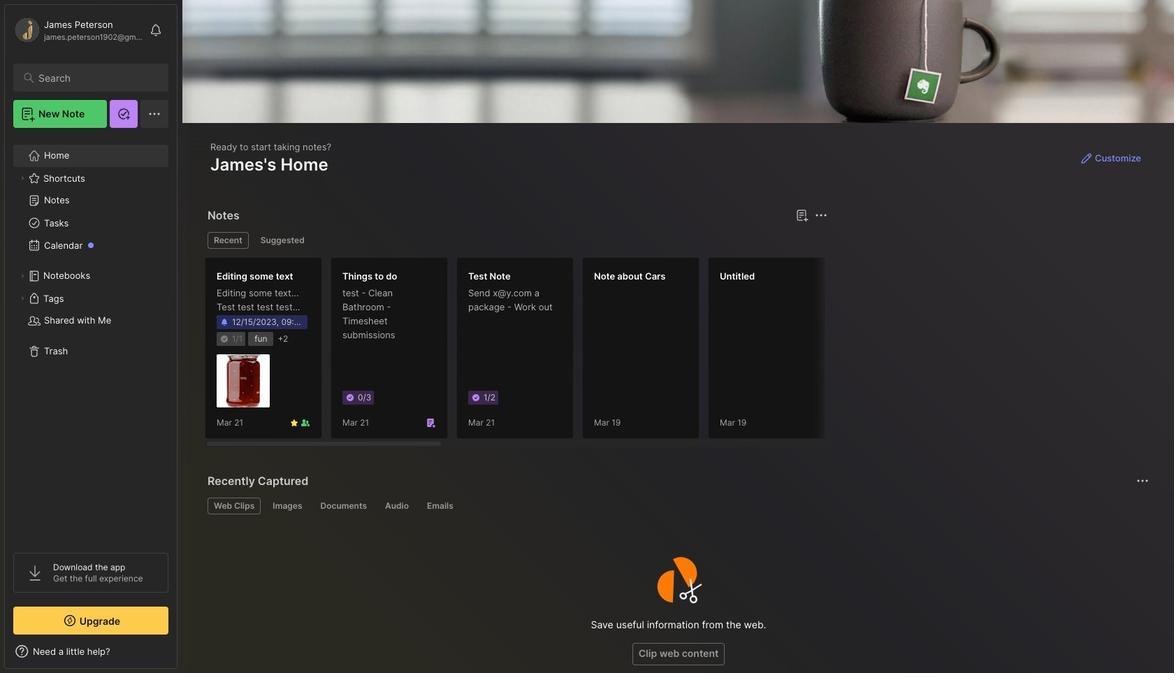 Task type: describe. For each thing, give the bounding box(es) containing it.
expand notebooks image
[[18, 272, 27, 280]]

click to collapse image
[[177, 647, 187, 664]]

thumbnail image
[[217, 355, 270, 408]]

tree inside main element
[[5, 136, 177, 540]]

0 horizontal spatial more actions image
[[813, 207, 830, 224]]

WHAT'S NEW field
[[5, 640, 177, 663]]

none search field inside main element
[[38, 69, 156, 86]]

1 horizontal spatial more actions field
[[1133, 471, 1153, 491]]

Search text field
[[38, 71, 156, 85]]

2 tab list from the top
[[208, 498, 1147, 515]]



Task type: vqa. For each thing, say whether or not it's contained in the screenshot.
'search field'
yes



Task type: locate. For each thing, give the bounding box(es) containing it.
0 vertical spatial more actions image
[[813, 207, 830, 224]]

None search field
[[38, 69, 156, 86]]

1 tab list from the top
[[208, 232, 826, 249]]

1 vertical spatial tab list
[[208, 498, 1147, 515]]

main element
[[0, 0, 182, 673]]

Account field
[[13, 16, 143, 44]]

expand tags image
[[18, 294, 27, 303]]

1 vertical spatial more actions image
[[1135, 473, 1152, 489]]

0 horizontal spatial more actions field
[[812, 206, 831, 225]]

1 horizontal spatial more actions image
[[1135, 473, 1152, 489]]

tab list
[[208, 232, 826, 249], [208, 498, 1147, 515]]

More actions field
[[812, 206, 831, 225], [1133, 471, 1153, 491]]

1 vertical spatial more actions field
[[1133, 471, 1153, 491]]

0 vertical spatial tab list
[[208, 232, 826, 249]]

0 vertical spatial more actions field
[[812, 206, 831, 225]]

row group
[[205, 257, 1175, 447]]

tab
[[208, 232, 249, 249], [254, 232, 311, 249], [208, 498, 261, 515], [267, 498, 309, 515], [314, 498, 373, 515], [379, 498, 415, 515], [421, 498, 460, 515]]

more actions image
[[813, 207, 830, 224], [1135, 473, 1152, 489]]

tree
[[5, 136, 177, 540]]



